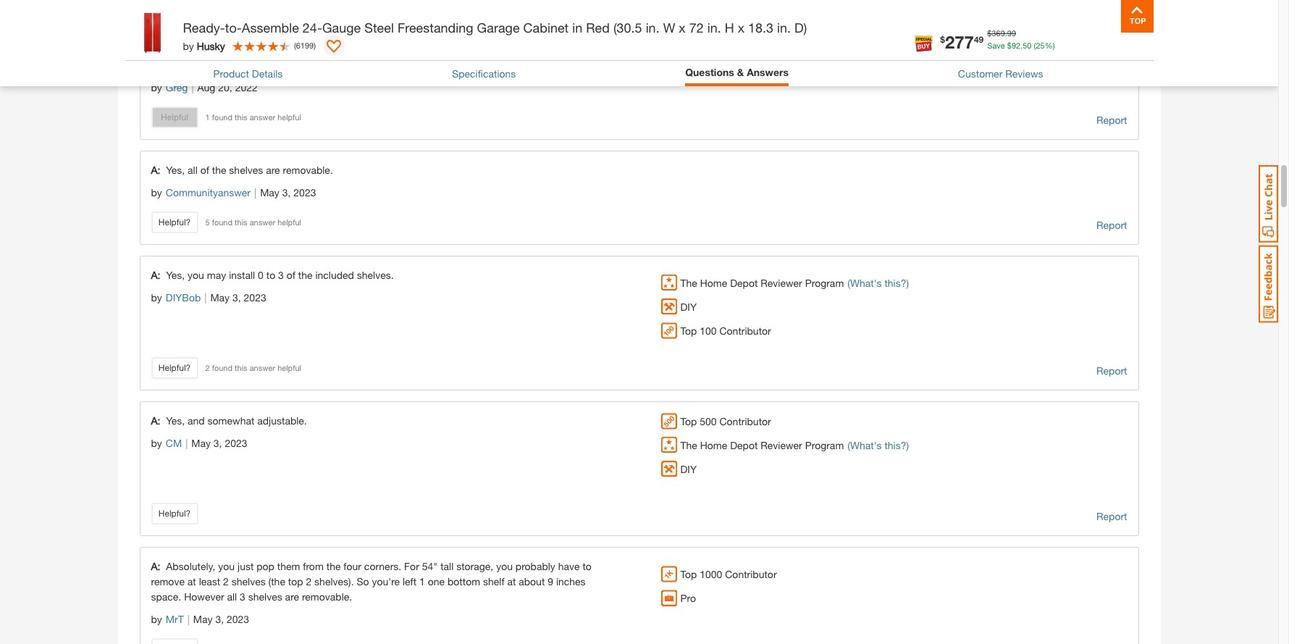 Task type: describe. For each thing, give the bounding box(es) containing it.
helpful for 1 found this answer helpful
[[278, 113, 301, 122]]

2 home from the top
[[701, 439, 728, 451]]

product image image
[[129, 7, 176, 54]]

0 vertical spatial are
[[266, 164, 280, 176]]

communityanswer button
[[166, 185, 251, 201]]

0 horizontal spatial to
[[266, 269, 276, 281]]

removable. inside 'absolutely, you just pop them from the four corners. for 54" tall storage, you probably have to remove at least 2 shelves (the top 2 shelves). so you're left 1 one bottom shelf at about 9 inches space. however all 3 shelves are removable.'
[[302, 591, 352, 603]]

this for 1
[[235, 113, 248, 122]]

1 at from the left
[[188, 576, 196, 588]]

2 at from the left
[[508, 576, 516, 588]]

2 depot from the top
[[731, 439, 758, 451]]

tall
[[441, 560, 454, 573]]

and
[[188, 415, 205, 427]]

ready-
[[183, 20, 225, 36]]

answer for 1 found this answer helpful
[[250, 113, 275, 122]]

reviewer for 1st (what's this?) link from the top
[[761, 277, 803, 289]]

communityanswer
[[166, 186, 251, 199]]

from
[[303, 560, 324, 573]]

72
[[690, 20, 704, 36]]

0 vertical spatial removable.
[[283, 164, 333, 176]]

a: for a: yes, you may install 0 to 3 of the included shelves.
[[151, 269, 160, 281]]

1 vertical spatial .
[[1021, 40, 1023, 50]]

true,
[[166, 59, 188, 71]]

so
[[357, 576, 369, 588]]

this
[[169, 24, 188, 36]]

specifications
[[452, 67, 516, 80]]

1 this?) from the top
[[885, 277, 910, 289]]

may for diybob
[[210, 292, 230, 304]]

helpful? button for 5
[[151, 212, 198, 234]]

by cm | may 3, 2023
[[151, 437, 248, 450]]

( 6199 )
[[294, 40, 316, 50]]

25
[[1037, 40, 1045, 50]]

1 depot from the top
[[731, 277, 758, 289]]

absolutely,
[[166, 560, 216, 573]]

0 vertical spatial .
[[1006, 28, 1008, 38]]

display image
[[327, 40, 341, 54]]

92
[[1012, 40, 1021, 50]]

steel
[[365, 20, 394, 36]]

1 inside 'absolutely, you just pop them from the four corners. for 54" tall storage, you probably have to remove at least 2 shelves (the top 2 shelves). so you're left 1 one bottom shelf at about 9 inches space. however all 3 shelves are removable.'
[[420, 576, 425, 588]]

diybob
[[166, 292, 201, 304]]

| for mrt
[[187, 613, 190, 626]]

3 inside 'absolutely, you just pop them from the four corners. for 54" tall storage, you probably have to remove at least 2 shelves (the top 2 shelves). so you're left 1 one bottom shelf at about 9 inches space. however all 3 shelves are removable.'
[[240, 591, 246, 603]]

have
[[558, 560, 580, 573]]

yes, for yes, and somewhat adjustable.
[[166, 415, 185, 427]]

top button
[[1121, 0, 1154, 33]]

top 1000 contributor
[[681, 568, 777, 580]]

)
[[314, 40, 316, 50]]

four
[[344, 560, 362, 573]]

pro
[[681, 592, 696, 604]]

by for by greg | aug 20, 2022
[[151, 81, 162, 94]]

feedback link image
[[1259, 245, 1279, 323]]

0 vertical spatial 1
[[205, 113, 210, 122]]

them
[[277, 560, 300, 573]]

to-
[[225, 20, 242, 36]]

answer for 5 found this answer helpful
[[250, 218, 275, 227]]

cm button
[[166, 436, 182, 452]]

2 (what's this?) link from the top
[[848, 438, 910, 453]]

gauge
[[322, 20, 361, 36]]

diy for 1st diy button from the top
[[681, 301, 697, 313]]

customer reviews
[[959, 67, 1044, 80]]

just
[[238, 560, 254, 573]]

0 vertical spatial shelves
[[229, 164, 263, 176]]

h
[[725, 20, 735, 36]]

the inside 'absolutely, you just pop them from the four corners. for 54" tall storage, you probably have to remove at least 2 shelves (the top 2 shelves). so you're left 1 one bottom shelf at about 9 inches space. however all 3 shelves are removable.'
[[327, 560, 341, 573]]

1 horizontal spatial of
[[287, 269, 296, 281]]

this for 5
[[235, 218, 248, 227]]

cabinet
[[524, 20, 569, 36]]

by for by cm | may 3, 2023
[[151, 437, 162, 450]]

3, for by mrt | may 3, 2023
[[216, 613, 224, 626]]

top 500 contributor button
[[661, 413, 772, 430]]

24-
[[303, 20, 322, 36]]

500
[[700, 415, 717, 427]]

by greg | aug 20, 2022
[[151, 81, 258, 94]]

2 vertical spatial shelves
[[248, 591, 282, 603]]

somewhat
[[208, 415, 255, 427]]

save
[[988, 40, 1006, 50]]

1 horizontal spatial you
[[218, 560, 235, 573]]

questions & answers
[[686, 66, 789, 78]]

reviews
[[1006, 67, 1044, 80]]

questions
[[686, 66, 735, 78]]

54"
[[422, 560, 438, 573]]

a: true,
[[151, 59, 188, 71]]

details
[[252, 67, 283, 80]]

report for a: yes, you may install 0 to 3 of the included shelves.
[[1097, 365, 1128, 377]]

found for 5
[[212, 218, 233, 227]]

for
[[404, 560, 419, 573]]

shelves.
[[357, 269, 394, 281]]

3, for by communityanswer | may 3, 2023
[[282, 186, 291, 199]]

277
[[946, 32, 975, 52]]

least
[[199, 576, 220, 588]]

answer this question
[[132, 24, 231, 36]]

by for by diybob | may 3, 2023
[[151, 292, 162, 304]]

one
[[428, 576, 445, 588]]

pop
[[257, 560, 275, 573]]

the for 1st (what's this?) link from the top
[[681, 277, 698, 289]]

ready-to-assemble 24-gauge steel freestanding garage cabinet in red (30.5 in. w x 72 in. h x 18.3 in. d)
[[183, 20, 808, 36]]

top
[[288, 576, 303, 588]]

2023 for by communityanswer | may 3, 2023
[[294, 186, 316, 199]]

storage,
[[457, 560, 494, 573]]

&
[[737, 66, 744, 78]]

$ for 277
[[941, 34, 946, 45]]

3 helpful? from the top
[[159, 508, 191, 519]]

mrt
[[166, 613, 184, 626]]

cm
[[166, 437, 182, 450]]

adjustable.
[[257, 415, 307, 427]]

question
[[190, 24, 231, 36]]

by diybob | may 3, 2023
[[151, 292, 266, 304]]

may for communityanswer
[[260, 186, 280, 199]]

0
[[258, 269, 264, 281]]

report for a: true,
[[1097, 114, 1128, 126]]

2 horizontal spatial you
[[496, 560, 513, 573]]

may
[[207, 269, 226, 281]]

1 in. from the left
[[646, 20, 660, 36]]

about
[[519, 576, 545, 588]]

reviewer for 2nd (what's this?) link from the top of the page
[[761, 439, 803, 451]]

report button for a: yes, and somewhat adjustable.
[[1097, 509, 1128, 525]]

a: for a: yes, and somewhat adjustable.
[[151, 415, 160, 427]]

helpful? button for 2
[[151, 357, 198, 379]]

top for top 1000 contributor
[[681, 568, 697, 580]]

yes, for yes, all of the shelves are removable.
[[166, 164, 185, 176]]

left
[[403, 576, 417, 588]]

greg button
[[166, 80, 188, 96]]

this for 2
[[235, 363, 248, 373]]

aug
[[197, 81, 216, 94]]

%)
[[1045, 40, 1055, 50]]

a: yes, all of the shelves are removable.
[[151, 164, 333, 176]]

| for greg
[[192, 81, 194, 94]]

included
[[316, 269, 354, 281]]

3, for by cm | may 3, 2023
[[214, 437, 222, 450]]

freestanding
[[398, 20, 474, 36]]

live chat image
[[1259, 165, 1279, 243]]

2022
[[235, 81, 258, 94]]



Task type: locate. For each thing, give the bounding box(es) containing it.
contributor for top 100 contributor
[[720, 325, 772, 337]]

2023 down somewhat at bottom
[[225, 437, 248, 450]]

at
[[188, 576, 196, 588], [508, 576, 516, 588]]

0 vertical spatial the
[[681, 277, 698, 289]]

1 (what's from the top
[[848, 277, 882, 289]]

1 vertical spatial diy
[[681, 463, 697, 475]]

diy button up top 100 contributor button
[[661, 299, 697, 315]]

top for top 500 contributor
[[681, 415, 697, 427]]

by left communityanswer
[[151, 186, 162, 199]]

0 horizontal spatial $
[[941, 34, 946, 45]]

1 horizontal spatial to
[[583, 560, 592, 573]]

yes,
[[166, 164, 185, 176], [166, 269, 185, 281], [166, 415, 185, 427]]

of
[[201, 164, 209, 176], [287, 269, 296, 281]]

product details button
[[213, 66, 283, 81], [213, 66, 283, 81]]

0 vertical spatial helpful? button
[[151, 212, 198, 234]]

diy button
[[661, 299, 697, 315], [661, 461, 697, 478]]

2 report from the top
[[1097, 219, 1128, 231]]

x right w
[[679, 20, 686, 36]]

2 horizontal spatial $
[[1008, 40, 1012, 50]]

top left 1000
[[681, 568, 697, 580]]

a: down helpful button
[[151, 164, 160, 176]]

report button
[[1097, 113, 1128, 128], [1097, 218, 1128, 234], [1097, 363, 1128, 379], [1097, 509, 1128, 525]]

2023
[[294, 186, 316, 199], [244, 292, 266, 304], [225, 437, 248, 450], [227, 613, 249, 626]]

at right shelf
[[508, 576, 516, 588]]

helpful for 2 found this answer helpful
[[278, 363, 301, 373]]

(what's this?) link
[[848, 275, 910, 291], [848, 438, 910, 453]]

1 (what's this?) link from the top
[[848, 275, 910, 291]]

may for mrt
[[193, 613, 213, 626]]

20,
[[218, 81, 232, 94]]

0 vertical spatial this
[[235, 113, 248, 122]]

1 horizontal spatial .
[[1021, 40, 1023, 50]]

the up the shelves).
[[327, 560, 341, 573]]

customer
[[959, 67, 1003, 80]]

.
[[1006, 28, 1008, 38], [1021, 40, 1023, 50]]

2 found from the top
[[212, 218, 233, 227]]

3 yes, from the top
[[166, 415, 185, 427]]

1 the home depot reviewer program (what's this?) from the top
[[681, 277, 910, 289]]

home down top 500 contributor button
[[701, 439, 728, 451]]

0 horizontal spatial 3
[[240, 591, 246, 603]]

1 vertical spatial this?)
[[885, 439, 910, 451]]

found down 20,
[[212, 113, 233, 122]]

are down top
[[285, 591, 299, 603]]

a: up remove
[[151, 560, 166, 573]]

2023 for by cm | may 3, 2023
[[225, 437, 248, 450]]

top inside top 500 contributor button
[[681, 415, 697, 427]]

corners.
[[364, 560, 402, 573]]

the home depot reviewer program (what's this?) for 2nd (what's this?) link from the top of the page
[[681, 439, 910, 451]]

0 vertical spatial of
[[201, 164, 209, 176]]

5 a: from the top
[[151, 560, 166, 573]]

( right 50
[[1034, 40, 1037, 50]]

may down however
[[193, 613, 213, 626]]

1 vertical spatial diy button
[[661, 461, 697, 478]]

2 a: from the top
[[151, 164, 160, 176]]

product details
[[213, 67, 283, 80]]

are up by communityanswer | may 3, 2023
[[266, 164, 280, 176]]

1 down aug on the left of the page
[[205, 113, 210, 122]]

1 the from the top
[[681, 277, 698, 289]]

1 vertical spatial (what's
[[848, 439, 882, 451]]

0 vertical spatial diy
[[681, 301, 697, 313]]

report for a: yes, and somewhat adjustable.
[[1097, 510, 1128, 523]]

1 x from the left
[[679, 20, 686, 36]]

2 vertical spatial top
[[681, 568, 697, 580]]

x
[[679, 20, 686, 36], [738, 20, 745, 36]]

in. left w
[[646, 20, 660, 36]]

2 horizontal spatial the
[[327, 560, 341, 573]]

answer
[[250, 113, 275, 122], [250, 218, 275, 227], [250, 363, 275, 373]]

found up a: yes, and somewhat adjustable.
[[212, 363, 233, 373]]

$ 369 . 99 save $ 92 . 50 ( 25 %)
[[988, 28, 1055, 50]]

3 down just
[[240, 591, 246, 603]]

depot up top 100 contributor
[[731, 277, 758, 289]]

may down the and
[[191, 437, 211, 450]]

1 yes, from the top
[[166, 164, 185, 176]]

2 horizontal spatial in.
[[778, 20, 791, 36]]

3 answer from the top
[[250, 363, 275, 373]]

1 diy from the top
[[681, 301, 697, 313]]

2 reviewer from the top
[[761, 439, 803, 451]]

1 vertical spatial all
[[227, 591, 237, 603]]

0 vertical spatial home
[[701, 277, 728, 289]]

1 horizontal spatial (
[[1034, 40, 1037, 50]]

yes, up the diybob
[[166, 269, 185, 281]]

in. left d)
[[778, 20, 791, 36]]

(
[[1034, 40, 1037, 50], [294, 40, 296, 50]]

(the
[[269, 576, 285, 588]]

top left 100
[[681, 325, 697, 337]]

contributor right the 500
[[720, 415, 772, 427]]

1 vertical spatial 1
[[420, 576, 425, 588]]

product
[[213, 67, 249, 80]]

0 vertical spatial helpful?
[[159, 217, 191, 228]]

you left just
[[218, 560, 235, 573]]

the up communityanswer
[[212, 164, 226, 176]]

helpful?
[[159, 217, 191, 228], [159, 363, 191, 373], [159, 508, 191, 519]]

0 vertical spatial depot
[[731, 277, 758, 289]]

answer this question link
[[132, 24, 231, 36]]

3 report from the top
[[1097, 365, 1128, 377]]

diy up top 100 contributor button
[[681, 301, 697, 313]]

1 horizontal spatial $
[[988, 28, 992, 38]]

remove
[[151, 576, 185, 588]]

helpful? left 5 at the top left of the page
[[159, 217, 191, 228]]

2 this?) from the top
[[885, 439, 910, 451]]

2 diy from the top
[[681, 463, 697, 475]]

1 horizontal spatial are
[[285, 591, 299, 603]]

helpful? button up absolutely,
[[151, 503, 198, 525]]

369
[[992, 28, 1006, 38]]

0 horizontal spatial at
[[188, 576, 196, 588]]

report
[[1097, 114, 1128, 126], [1097, 219, 1128, 231], [1097, 365, 1128, 377], [1097, 510, 1128, 523]]

2 right top
[[306, 576, 312, 588]]

1 vertical spatial are
[[285, 591, 299, 603]]

1 vertical spatial answer
[[250, 218, 275, 227]]

2 answer from the top
[[250, 218, 275, 227]]

found for 2
[[212, 363, 233, 373]]

1 vertical spatial program
[[806, 439, 844, 451]]

1 vertical spatial to
[[583, 560, 592, 573]]

2023 for by mrt | may 3, 2023
[[227, 613, 249, 626]]

1 diy button from the top
[[661, 299, 697, 315]]

top left the 500
[[681, 415, 697, 427]]

1 vertical spatial helpful?
[[159, 363, 191, 373]]

2 x from the left
[[738, 20, 745, 36]]

however
[[184, 591, 224, 603]]

questions & answers button
[[686, 64, 789, 83], [686, 64, 789, 80]]

| for cm
[[186, 437, 188, 450]]

answer down by communityanswer | may 3, 2023
[[250, 218, 275, 227]]

1 ( from the left
[[1034, 40, 1037, 50]]

0 vertical spatial reviewer
[[761, 277, 803, 289]]

may down may
[[210, 292, 230, 304]]

helpful button
[[151, 107, 198, 128]]

the
[[212, 164, 226, 176], [298, 269, 313, 281], [327, 560, 341, 573]]

the home depot reviewer program (what's this?) for 1st (what's this?) link from the top
[[681, 277, 910, 289]]

greg
[[166, 81, 188, 94]]

inches
[[556, 576, 586, 588]]

1 horizontal spatial in.
[[708, 20, 722, 36]]

contributor for top 500 contributor
[[720, 415, 772, 427]]

4 report from the top
[[1097, 510, 1128, 523]]

may up 5 found this answer helpful
[[260, 186, 280, 199]]

1 vertical spatial contributor
[[720, 415, 772, 427]]

49
[[975, 34, 984, 45]]

1 found this answer helpful
[[205, 113, 301, 122]]

1 vertical spatial home
[[701, 439, 728, 451]]

at down absolutely,
[[188, 576, 196, 588]]

2 up a: yes, and somewhat adjustable.
[[205, 363, 210, 373]]

helpful? up absolutely,
[[159, 508, 191, 519]]

2 yes, from the top
[[166, 269, 185, 281]]

0 horizontal spatial 1
[[205, 113, 210, 122]]

0 vertical spatial the
[[212, 164, 226, 176]]

answer for 2 found this answer helpful
[[250, 363, 275, 373]]

|
[[192, 81, 194, 94], [254, 186, 257, 199], [205, 292, 207, 304], [186, 437, 188, 450], [187, 613, 190, 626]]

the down top 500 contributor button
[[681, 439, 698, 451]]

3 right the 0
[[278, 269, 284, 281]]

2 horizontal spatial 2
[[306, 576, 312, 588]]

top inside top 100 contributor button
[[681, 325, 697, 337]]

answer
[[132, 24, 166, 36]]

helpful? for 5
[[159, 217, 191, 228]]

yes, for yes, you may install 0 to 3 of the included shelves.
[[166, 269, 185, 281]]

1 vertical spatial the home depot reviewer program (what's this?)
[[681, 439, 910, 451]]

you left may
[[188, 269, 204, 281]]

2 the home depot reviewer program (what's this?) from the top
[[681, 439, 910, 451]]

by husky
[[183, 39, 225, 52]]

2 (what's from the top
[[848, 439, 882, 451]]

absolutely, you just pop them from the four corners. for 54" tall storage, you probably have to remove at least 2 shelves (the top 2 shelves). so you're left 1 one bottom shelf at about 9 inches space. however all 3 shelves are removable.
[[151, 560, 592, 603]]

this?)
[[885, 277, 910, 289], [885, 439, 910, 451]]

by left greg
[[151, 81, 162, 94]]

space.
[[151, 591, 181, 603]]

of right the 0
[[287, 269, 296, 281]]

top 100 contributor button
[[661, 323, 772, 339]]

top 1000 contributor button
[[661, 566, 777, 583]]

2023 down the 0
[[244, 292, 266, 304]]

may for cm
[[191, 437, 211, 450]]

1 vertical spatial depot
[[731, 439, 758, 451]]

helpful up adjustable.
[[278, 363, 301, 373]]

of up communityanswer
[[201, 164, 209, 176]]

3 helpful? button from the top
[[151, 503, 198, 525]]

depot down top 500 contributor
[[731, 439, 758, 451]]

2 helpful? button from the top
[[151, 357, 198, 379]]

2 vertical spatial answer
[[250, 363, 275, 373]]

1000
[[700, 568, 723, 580]]

2 vertical spatial helpful
[[278, 363, 301, 373]]

1 vertical spatial the
[[681, 439, 698, 451]]

1 vertical spatial removable.
[[302, 591, 352, 603]]

3 helpful from the top
[[278, 363, 301, 373]]

( inside the $ 369 . 99 save $ 92 . 50 ( 25 %)
[[1034, 40, 1037, 50]]

50
[[1023, 40, 1032, 50]]

3 top from the top
[[681, 568, 697, 580]]

| for communityanswer
[[254, 186, 257, 199]]

assemble
[[242, 20, 299, 36]]

2 found this answer helpful
[[205, 363, 301, 373]]

3 this from the top
[[235, 363, 248, 373]]

1 horizontal spatial the
[[298, 269, 313, 281]]

1 right left
[[420, 576, 425, 588]]

the left included
[[298, 269, 313, 281]]

2023 down just
[[227, 613, 249, 626]]

4 a: from the top
[[151, 415, 160, 427]]

1 report button from the top
[[1097, 113, 1128, 128]]

by communityanswer | may 3, 2023
[[151, 186, 316, 199]]

x right h
[[738, 20, 745, 36]]

bottom
[[448, 576, 481, 588]]

the for 2nd (what's this?) link from the top of the page
[[681, 439, 698, 451]]

2 right least
[[223, 576, 229, 588]]

yes, up communityanswer
[[166, 164, 185, 176]]

shelf
[[483, 576, 505, 588]]

answer up adjustable.
[[250, 363, 275, 373]]

by for by husky
[[183, 39, 194, 52]]

3, up 5 found this answer helpful
[[282, 186, 291, 199]]

to inside 'absolutely, you just pop them from the four corners. for 54" tall storage, you probably have to remove at least 2 shelves (the top 2 shelves). so you're left 1 one bottom shelf at about 9 inches space. however all 3 shelves are removable.'
[[583, 560, 592, 573]]

3 a: from the top
[[151, 269, 160, 281]]

2 helpful? from the top
[[159, 363, 191, 373]]

helpful for 5 found this answer helpful
[[278, 218, 301, 227]]

( left )
[[294, 40, 296, 50]]

6199
[[296, 40, 314, 50]]

1 horizontal spatial 2
[[223, 576, 229, 588]]

0 horizontal spatial 2
[[205, 363, 210, 373]]

1 horizontal spatial 3
[[278, 269, 284, 281]]

0 horizontal spatial x
[[679, 20, 686, 36]]

2 diy button from the top
[[661, 461, 697, 478]]

0 horizontal spatial in.
[[646, 20, 660, 36]]

contributor for top 1000 contributor
[[726, 568, 777, 580]]

1 vertical spatial shelves
[[232, 576, 266, 588]]

1 reviewer from the top
[[761, 277, 803, 289]]

2 top from the top
[[681, 415, 697, 427]]

1 helpful? button from the top
[[151, 212, 198, 234]]

by left cm
[[151, 437, 162, 450]]

$ right 49
[[988, 28, 992, 38]]

2 vertical spatial yes,
[[166, 415, 185, 427]]

1 vertical spatial of
[[287, 269, 296, 281]]

a: yes, you may install 0 to 3 of the included shelves.
[[151, 269, 394, 281]]

helpful
[[278, 113, 301, 122], [278, 218, 301, 227], [278, 363, 301, 373]]

helpful
[[161, 112, 188, 123]]

depot
[[731, 277, 758, 289], [731, 439, 758, 451]]

by left mrt
[[151, 613, 162, 626]]

diy down top 500 contributor button
[[681, 463, 697, 475]]

yes, left the and
[[166, 415, 185, 427]]

1 vertical spatial (what's this?) link
[[848, 438, 910, 453]]

0 vertical spatial to
[[266, 269, 276, 281]]

by for by communityanswer | may 3, 2023
[[151, 186, 162, 199]]

helpful? button up the and
[[151, 357, 198, 379]]

program
[[806, 277, 844, 289], [806, 439, 844, 451]]

1 vertical spatial reviewer
[[761, 439, 803, 451]]

you're
[[372, 576, 400, 588]]

diy for first diy button from the bottom
[[681, 463, 697, 475]]

1 vertical spatial the
[[298, 269, 313, 281]]

by mrt | may 3, 2023
[[151, 613, 249, 626]]

1 vertical spatial 3
[[240, 591, 246, 603]]

answer down 2022
[[250, 113, 275, 122]]

0 vertical spatial diy button
[[661, 299, 697, 315]]

| left aug on the left of the page
[[192, 81, 194, 94]]

home up 100
[[701, 277, 728, 289]]

4 report button from the top
[[1097, 509, 1128, 525]]

0 horizontal spatial you
[[188, 269, 204, 281]]

3, down however
[[216, 613, 224, 626]]

1 this from the top
[[235, 113, 248, 122]]

2 vertical spatial helpful?
[[159, 508, 191, 519]]

0 vertical spatial 3
[[278, 269, 284, 281]]

a: yes, and somewhat adjustable.
[[151, 415, 307, 427]]

0 vertical spatial helpful
[[278, 113, 301, 122]]

| for diybob
[[205, 292, 207, 304]]

shelves down just
[[232, 576, 266, 588]]

2 vertical spatial found
[[212, 363, 233, 373]]

1 answer from the top
[[250, 113, 275, 122]]

d)
[[795, 20, 808, 36]]

1 vertical spatial top
[[681, 415, 697, 427]]

all right however
[[227, 591, 237, 603]]

this down 2022
[[235, 113, 248, 122]]

a: for a:
[[151, 560, 166, 573]]

top 100 contributor
[[681, 325, 772, 337]]

helpful? up the and
[[159, 363, 191, 373]]

0 vertical spatial (what's
[[848, 277, 882, 289]]

0 vertical spatial contributor
[[720, 325, 772, 337]]

5 found this answer helpful
[[205, 218, 301, 227]]

1 vertical spatial yes,
[[166, 269, 185, 281]]

3 in. from the left
[[778, 20, 791, 36]]

2 this from the top
[[235, 218, 248, 227]]

are
[[266, 164, 280, 176], [285, 591, 299, 603]]

3 found from the top
[[212, 363, 233, 373]]

3, for by diybob | may 3, 2023
[[233, 292, 241, 304]]

by for by mrt | may 3, 2023
[[151, 613, 162, 626]]

top 500 contributor
[[681, 415, 772, 427]]

a: up by diybob | may 3, 2023
[[151, 269, 160, 281]]

$ for 369
[[988, 28, 992, 38]]

red
[[586, 20, 610, 36]]

99
[[1008, 28, 1017, 38]]

2 vertical spatial contributor
[[726, 568, 777, 580]]

2023 up 5 found this answer helpful
[[294, 186, 316, 199]]

(what's for 2nd (what's this?) link from the top of the page
[[848, 439, 882, 451]]

0 vertical spatial (what's this?) link
[[848, 275, 910, 291]]

report button for a: yes, you may install 0 to 3 of the included shelves.
[[1097, 363, 1128, 379]]

all inside 'absolutely, you just pop them from the four corners. for 54" tall storage, you probably have to remove at least 2 shelves (the top 2 shelves). so you're left 1 one bottom shelf at about 9 inches space. however all 3 shelves are removable.'
[[227, 591, 237, 603]]

to right have
[[583, 560, 592, 573]]

0 horizontal spatial the
[[212, 164, 226, 176]]

1 horizontal spatial all
[[227, 591, 237, 603]]

a: for a: yes, all of the shelves are removable.
[[151, 164, 160, 176]]

0 horizontal spatial (
[[294, 40, 296, 50]]

in. left h
[[708, 20, 722, 36]]

to right the 0
[[266, 269, 276, 281]]

(what's for 1st (what's this?) link from the top
[[848, 277, 882, 289]]

1 vertical spatial found
[[212, 218, 233, 227]]

diy button down top 500 contributor button
[[661, 461, 697, 478]]

| down a: yes, all of the shelves are removable. on the left of the page
[[254, 186, 257, 199]]

9
[[548, 576, 554, 588]]

$ left 49
[[941, 34, 946, 45]]

contributor right 1000
[[726, 568, 777, 580]]

0 vertical spatial yes,
[[166, 164, 185, 176]]

in
[[573, 20, 583, 36]]

a: for a: true,
[[151, 59, 160, 71]]

the
[[681, 277, 698, 289], [681, 439, 698, 451]]

husky
[[197, 39, 225, 52]]

to
[[266, 269, 276, 281], [583, 560, 592, 573]]

you
[[188, 269, 204, 281], [218, 560, 235, 573], [496, 560, 513, 573]]

2023 for by diybob | may 3, 2023
[[244, 292, 266, 304]]

$ down 99
[[1008, 40, 1012, 50]]

1 found from the top
[[212, 113, 233, 122]]

0 vertical spatial program
[[806, 277, 844, 289]]

this down by communityanswer | may 3, 2023
[[235, 218, 248, 227]]

0 vertical spatial found
[[212, 113, 233, 122]]

in.
[[646, 20, 660, 36], [708, 20, 722, 36], [778, 20, 791, 36]]

specifications button
[[452, 66, 516, 81], [452, 66, 516, 81]]

1 horizontal spatial at
[[508, 576, 516, 588]]

1 top from the top
[[681, 325, 697, 337]]

1 home from the top
[[701, 277, 728, 289]]

1 helpful from the top
[[278, 113, 301, 122]]

diy
[[681, 301, 697, 313], [681, 463, 697, 475]]

this up somewhat at bottom
[[235, 363, 248, 373]]

pro button
[[661, 590, 696, 607]]

2 report button from the top
[[1097, 218, 1128, 234]]

0 horizontal spatial .
[[1006, 28, 1008, 38]]

2 in. from the left
[[708, 20, 722, 36]]

diybob button
[[166, 290, 201, 306]]

found for 1
[[212, 113, 233, 122]]

1 a: from the top
[[151, 59, 160, 71]]

3, down install on the top left of the page
[[233, 292, 241, 304]]

1 horizontal spatial x
[[738, 20, 745, 36]]

you up shelf
[[496, 560, 513, 573]]

1 report from the top
[[1097, 114, 1128, 126]]

2 the from the top
[[681, 439, 698, 451]]

the up top 100 contributor button
[[681, 277, 698, 289]]

$ inside '$ 277 49'
[[941, 34, 946, 45]]

1 horizontal spatial 1
[[420, 576, 425, 588]]

1 vertical spatial this
[[235, 218, 248, 227]]

| right the diybob
[[205, 292, 207, 304]]

0 vertical spatial the home depot reviewer program (what's this?)
[[681, 277, 910, 289]]

3,
[[282, 186, 291, 199], [233, 292, 241, 304], [214, 437, 222, 450], [216, 613, 224, 626]]

found right 5 at the top left of the page
[[212, 218, 233, 227]]

helpful up a: yes, you may install 0 to 3 of the included shelves.
[[278, 218, 301, 227]]

are inside 'absolutely, you just pop them from the four corners. for 54" tall storage, you probably have to remove at least 2 shelves (the top 2 shelves). so you're left 1 one bottom shelf at about 9 inches space. however all 3 shelves are removable.'
[[285, 591, 299, 603]]

by down answer this question
[[183, 39, 194, 52]]

helpful? button left 5 at the top left of the page
[[151, 212, 198, 234]]

2 ( from the left
[[294, 40, 296, 50]]

3 report button from the top
[[1097, 363, 1128, 379]]

1 helpful? from the top
[[159, 217, 191, 228]]

$
[[988, 28, 992, 38], [941, 34, 946, 45], [1008, 40, 1012, 50]]

0 vertical spatial this?)
[[885, 277, 910, 289]]

2 vertical spatial the
[[327, 560, 341, 573]]

2 program from the top
[[806, 439, 844, 451]]

0 horizontal spatial of
[[201, 164, 209, 176]]

0 horizontal spatial all
[[188, 164, 198, 176]]

contributor right 100
[[720, 325, 772, 337]]

by left the diybob
[[151, 292, 162, 304]]

1 program from the top
[[806, 277, 844, 289]]

a: left true,
[[151, 59, 160, 71]]

2 helpful from the top
[[278, 218, 301, 227]]

| right mrt
[[187, 613, 190, 626]]

may
[[260, 186, 280, 199], [210, 292, 230, 304], [191, 437, 211, 450], [193, 613, 213, 626]]

top for top 100 contributor
[[681, 325, 697, 337]]

all up communityanswer
[[188, 164, 198, 176]]

helpful? for 2
[[159, 363, 191, 373]]

helpful down details
[[278, 113, 301, 122]]

0 horizontal spatial are
[[266, 164, 280, 176]]

a: left the and
[[151, 415, 160, 427]]

1 vertical spatial helpful
[[278, 218, 301, 227]]

2 vertical spatial helpful? button
[[151, 503, 198, 525]]

report button for a: true,
[[1097, 113, 1128, 128]]

0 vertical spatial top
[[681, 325, 697, 337]]

shelves up by communityanswer | may 3, 2023
[[229, 164, 263, 176]]

reviewer
[[761, 277, 803, 289], [761, 439, 803, 451]]

| right cm
[[186, 437, 188, 450]]

top inside top 1000 contributor button
[[681, 568, 697, 580]]

shelves down (the
[[248, 591, 282, 603]]



Task type: vqa. For each thing, say whether or not it's contained in the screenshot.
Contributor corresponding to Top 100 Contributor
yes



